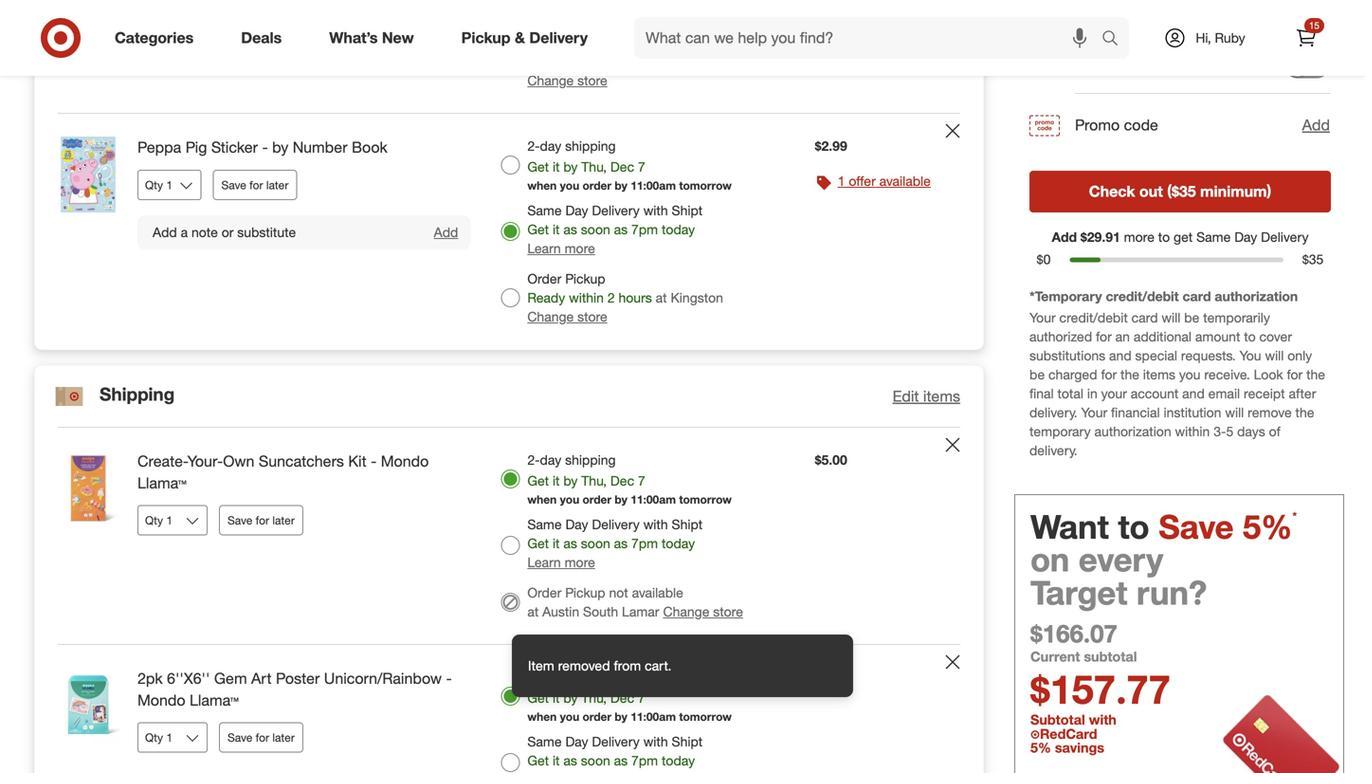 Task type: locate. For each thing, give the bounding box(es) containing it.
pickup
[[462, 29, 511, 47], [565, 34, 606, 51], [565, 270, 606, 287], [565, 584, 606, 601]]

1 kingston from the top
[[671, 53, 724, 70]]

2 2-day shipping get it by thu, dec 7 when you order by 11:00am tomorrow from the top
[[528, 452, 732, 506]]

1 vertical spatial hours
[[619, 289, 652, 306]]

1 vertical spatial or
[[222, 224, 234, 240]]

0 vertical spatial at
[[656, 53, 667, 70]]

available right 'offer'
[[880, 173, 931, 189]]

2 vertical spatial thu,
[[582, 690, 607, 706]]

1 7 from the top
[[638, 158, 646, 175]]

soon for 2pk 6''x6'' gem art poster unicorn/rainbow - mondo llama™
[[581, 752, 611, 769]]

0 vertical spatial soon
[[581, 221, 611, 238]]

be
[[1185, 309, 1200, 326], [1030, 366, 1045, 383]]

1 vertical spatial learn more button
[[528, 553, 595, 572]]

2 vertical spatial soon
[[581, 752, 611, 769]]

1 vertical spatial same day delivery with shipt get it as soon as 7pm today learn more
[[528, 516, 703, 571]]

same for 2pk 6''x6'' gem art poster unicorn/rainbow - mondo llama™
[[528, 733, 562, 750]]

1 vertical spatial change store button
[[528, 307, 608, 326]]

1 vertical spatial 2
[[608, 289, 615, 306]]

store inside order pickup not available at austin south lamar change store
[[714, 603, 744, 620]]

thu, for -
[[582, 690, 607, 706]]

save for 2pk 6''x6'' gem art poster unicorn/rainbow - mondo llama™
[[228, 731, 253, 745]]

1 2- from the top
[[528, 138, 540, 154]]

or
[[222, 47, 234, 64], [222, 224, 234, 240]]

save for later button down create-your-own suncatchers kit - mondo llama™
[[219, 505, 303, 536]]

1 vertical spatial today
[[662, 535, 695, 552]]

1 when from the top
[[528, 178, 557, 192]]

4 it from the top
[[553, 535, 560, 552]]

1 vertical spatial kingston
[[671, 289, 724, 306]]

with
[[644, 202, 668, 219], [644, 516, 668, 533], [1090, 711, 1117, 728], [644, 733, 668, 750]]

ready
[[528, 53, 566, 70], [528, 289, 566, 306]]

2 vertical spatial change
[[663, 603, 710, 620]]

None radio
[[501, 470, 520, 488]]

1 vertical spatial shipt
[[672, 516, 703, 533]]

$
[[1037, 251, 1044, 268], [1303, 251, 1310, 268]]

redcard
[[1041, 726, 1098, 742]]

dec
[[611, 158, 635, 175], [611, 472, 635, 489], [611, 690, 635, 706]]

at for "change store" button associated with second store pickup radio
[[656, 289, 667, 306]]

same inside the same day delivery with shipt get it as soon as 7pm today
[[528, 733, 562, 750]]

shipping for create-your-own suncatchers kit - mondo llama™
[[565, 452, 616, 468]]

thu,
[[582, 158, 607, 175], [582, 472, 607, 489], [582, 690, 607, 706]]

item
[[528, 657, 555, 674]]

3 soon from the top
[[581, 752, 611, 769]]

shipt inside the same day delivery with shipt get it as soon as 7pm today
[[672, 733, 703, 750]]

1 horizontal spatial your
[[1082, 404, 1108, 421]]

3 11:00am from the top
[[631, 709, 676, 724]]

hours for "change store" button associated with second store pickup radio
[[619, 289, 652, 306]]

Store pickup radio
[[501, 52, 520, 71], [501, 288, 520, 307]]

0 vertical spatial hours
[[619, 53, 652, 70]]

change store button for first store pickup radio
[[528, 71, 608, 90]]

1 ready from the top
[[528, 53, 566, 70]]

llama™ down gem
[[190, 691, 239, 709]]

7pm for peppa pig sticker - by number book
[[632, 221, 658, 238]]

lamar
[[622, 603, 660, 620]]

0 horizontal spatial -
[[262, 138, 268, 157]]

1 learn from the top
[[528, 240, 561, 257]]

card up 'temporarily'
[[1183, 288, 1212, 305]]

1 vertical spatial save for later button
[[219, 505, 303, 536]]

will down cover
[[1266, 347, 1285, 364]]

2 2- from the top
[[528, 452, 540, 468]]

1 offer available
[[838, 173, 931, 189]]

order pickup ready within 2 hours at kingston change store for "change store" button for first store pickup radio
[[528, 34, 724, 89]]

and
[[1110, 347, 1132, 364], [1183, 385, 1205, 402]]

5 get from the top
[[528, 690, 549, 706]]

items inside dropdown button
[[924, 387, 961, 406]]

2 vertical spatial 7
[[638, 690, 646, 706]]

today inside the same day delivery with shipt get it as soon as 7pm today
[[662, 752, 695, 769]]

peppa pig sticker - by number book
[[138, 138, 388, 157]]

$ 35
[[1303, 251, 1324, 268]]

a
[[181, 47, 188, 64], [1117, 54, 1125, 73], [181, 224, 188, 240]]

2 order from the top
[[583, 492, 612, 506]]

6 get from the top
[[528, 752, 549, 769]]

None radio
[[501, 0, 520, 5], [501, 156, 520, 175], [501, 222, 520, 241], [501, 536, 520, 555], [501, 687, 520, 706], [501, 753, 520, 772], [501, 0, 520, 5], [501, 156, 520, 175], [501, 222, 520, 241], [501, 536, 520, 555], [501, 687, 520, 706], [501, 753, 520, 772]]

the
[[1121, 366, 1140, 383], [1307, 366, 1326, 383], [1296, 404, 1315, 421]]

items down special
[[1144, 366, 1176, 383]]

3 cart item ready to fulfill group from the top
[[35, 428, 984, 644]]

tomorrow
[[679, 178, 732, 192], [679, 492, 732, 506], [679, 709, 732, 724]]

for down create-your-own suncatchers kit - mondo llama™
[[256, 513, 269, 528]]

2 hours from the top
[[619, 289, 652, 306]]

will up the 5
[[1226, 404, 1245, 421]]

0 vertical spatial delivery.
[[1030, 404, 1078, 421]]

or down sticker at the top of page
[[222, 224, 234, 240]]

to left the get
[[1159, 228, 1171, 245]]

0 vertical spatial dec
[[611, 158, 635, 175]]

2 thu, from the top
[[582, 472, 607, 489]]

1 vertical spatial be
[[1030, 366, 1045, 383]]

2 vertical spatial shipping
[[565, 669, 616, 685]]

llama™ inside create-your-own suncatchers kit - mondo llama™
[[138, 474, 187, 492]]

learn
[[528, 240, 561, 257], [528, 554, 561, 571]]

the down after
[[1296, 404, 1315, 421]]

get
[[528, 158, 549, 175], [528, 221, 549, 238], [528, 472, 549, 489], [528, 535, 549, 552], [528, 690, 549, 706], [528, 752, 549, 769]]

0 vertical spatial shipt
[[672, 202, 703, 219]]

add a note or substitute down sticker at the top of page
[[153, 224, 296, 240]]

save for later button down peppa pig sticker - by number book
[[213, 170, 297, 200]]

3 thu, from the top
[[582, 690, 607, 706]]

3 2- from the top
[[528, 669, 540, 685]]

$2.99
[[815, 138, 848, 154]]

2 shipping from the top
[[565, 452, 616, 468]]

3 7 from the top
[[638, 690, 646, 706]]

dec for mondo
[[611, 472, 635, 489]]

2 kingston from the top
[[671, 289, 724, 306]]

receipt
[[1244, 385, 1286, 402]]

day for 2pk 6''x6'' gem art poster unicorn/rainbow - mondo llama™
[[566, 733, 589, 750]]

and down an
[[1110, 347, 1132, 364]]

authorized
[[1030, 328, 1093, 345]]

authorization down financial
[[1095, 423, 1172, 440]]

substitute down deals
[[237, 47, 296, 64]]

available
[[880, 173, 931, 189], [632, 584, 684, 601]]

shipt
[[672, 202, 703, 219], [672, 516, 703, 533], [672, 733, 703, 750]]

day for create-your-own suncatchers kit - mondo llama™
[[566, 516, 589, 533]]

edit
[[893, 387, 920, 406]]

save up run?
[[1159, 507, 1234, 546]]

1 horizontal spatial card
[[1183, 288, 1212, 305]]

1 note from the top
[[192, 47, 218, 64]]

0 vertical spatial store
[[578, 72, 608, 89]]

5
[[1227, 423, 1234, 440]]

note down categories
[[192, 47, 218, 64]]

learn for peppa pig sticker - by number book
[[528, 240, 561, 257]]

1 learn more button from the top
[[528, 239, 595, 258]]

save for later down 2pk 6''x6'' gem art poster unicorn/rainbow - mondo llama™ in the bottom left of the page
[[228, 731, 295, 745]]

delivery for 2pk 6''x6'' gem art poster unicorn/rainbow - mondo llama™
[[592, 733, 640, 750]]

1 vertical spatial -
[[371, 452, 377, 470]]

the up after
[[1307, 366, 1326, 383]]

0 vertical spatial card
[[1183, 288, 1212, 305]]

you inside the *temporary credit/debit card authorization your credit/debit card will be temporarily authorized for an additional amount to cover substitutions and special requests. you will only be charged for the items you receive. look for the final total in your account and email receipt after delivery. your financial institution will remove the temporary authorization within 3-5 days of delivery.
[[1180, 366, 1201, 383]]

2 vertical spatial later
[[273, 731, 295, 745]]

soon inside the same day delivery with shipt get it as soon as 7pm today
[[581, 752, 611, 769]]

0 vertical spatial items
[[1144, 366, 1176, 383]]

available up lamar
[[632, 584, 684, 601]]

1 vertical spatial learn
[[528, 554, 561, 571]]

when for peppa pig sticker - by number book
[[528, 178, 557, 192]]

you for 2pk 6''x6'' gem art poster unicorn/rainbow - mondo llama™
[[560, 709, 580, 724]]

own
[[223, 452, 255, 470]]

1 soon from the top
[[581, 221, 611, 238]]

2-day shipping get it by thu, dec 7 when you order by 11:00am tomorrow
[[528, 138, 732, 192], [528, 452, 732, 506], [528, 669, 732, 724]]

1 vertical spatial add button
[[433, 223, 459, 242]]

substitute
[[237, 47, 296, 64], [237, 224, 296, 240]]

south
[[583, 603, 619, 620]]

kingston for "change store" button associated with second store pickup radio
[[671, 289, 724, 306]]

- right kit
[[371, 452, 377, 470]]

2 tomorrow from the top
[[679, 492, 732, 506]]

2 vertical spatial save for later
[[228, 731, 295, 745]]

0 vertical spatial shipping
[[565, 138, 616, 154]]

later down 2pk 6''x6'' gem art poster unicorn/rainbow - mondo llama™ in the bottom left of the page
[[273, 731, 295, 745]]

3 shipping from the top
[[565, 669, 616, 685]]

1 order from the top
[[528, 34, 562, 51]]

a left the gift
[[1117, 54, 1125, 73]]

same for create-your-own suncatchers kit - mondo llama™
[[528, 516, 562, 533]]

cart item ready to fulfill group
[[35, 0, 984, 113], [35, 114, 984, 349], [35, 428, 984, 644], [35, 645, 984, 773]]

1 vertical spatial within
[[569, 289, 604, 306]]

note down pig
[[192, 224, 218, 240]]

add button
[[1302, 113, 1332, 137], [433, 223, 459, 242]]

2pk 6&#39;&#39;x6&#39;&#39; gem art poster unicorn/rainbow - mondo llama&#8482; image
[[50, 668, 126, 744]]

3 tomorrow from the top
[[679, 709, 732, 724]]

3 7pm from the top
[[632, 752, 658, 769]]

learn more button
[[528, 239, 595, 258], [528, 553, 595, 572]]

3 when from the top
[[528, 709, 557, 724]]

1 shipping from the top
[[565, 138, 616, 154]]

pickup & delivery
[[462, 29, 588, 47]]

3 dec from the top
[[611, 690, 635, 706]]

2 vertical spatial 11:00am
[[631, 709, 676, 724]]

what's
[[329, 29, 378, 47]]

15 link
[[1286, 17, 1328, 59]]

0 vertical spatial 2-
[[528, 138, 540, 154]]

peppa
[[138, 138, 181, 157]]

order for 2pk 6''x6'' gem art poster unicorn/rainbow - mondo llama™
[[583, 709, 612, 724]]

or right categories link on the top
[[222, 47, 234, 64]]

mondo down 2pk
[[138, 691, 185, 709]]

1 offer available button
[[838, 172, 931, 191]]

kingston
[[671, 53, 724, 70], [671, 289, 724, 306]]

day for 2pk 6''x6'' gem art poster unicorn/rainbow - mondo llama™
[[540, 669, 562, 685]]

1 horizontal spatial 5%
[[1244, 507, 1293, 546]]

2 vertical spatial store
[[714, 603, 744, 620]]

special
[[1136, 347, 1178, 364]]

it
[[553, 158, 560, 175], [553, 221, 560, 238], [553, 472, 560, 489], [553, 535, 560, 552], [553, 690, 560, 706], [553, 752, 560, 769]]

save for later button for art
[[219, 722, 303, 753]]

2 order from the top
[[528, 270, 562, 287]]

code
[[1125, 115, 1159, 134]]

check out ($35 minimum) button
[[1030, 170, 1332, 212]]

2 vertical spatial order
[[528, 584, 562, 601]]

credit/debit
[[1106, 288, 1180, 305], [1060, 309, 1128, 326]]

0 vertical spatial kingston
[[671, 53, 724, 70]]

1 11:00am from the top
[[631, 178, 676, 192]]

1 it from the top
[[553, 158, 560, 175]]

llama™ down create-
[[138, 474, 187, 492]]

0 vertical spatial order
[[583, 178, 612, 192]]

7pm inside the same day delivery with shipt get it as soon as 7pm today
[[632, 752, 658, 769]]

0 vertical spatial when
[[528, 178, 557, 192]]

same day delivery with shipt get it as soon as 7pm today learn more for create-your-own suncatchers kit - mondo llama™
[[528, 516, 703, 571]]

mondo right kit
[[381, 452, 429, 470]]

with for peppa pig sticker - by number book
[[644, 202, 668, 219]]

0 horizontal spatial llama™
[[138, 474, 187, 492]]

0 vertical spatial authorization
[[1215, 288, 1299, 305]]

peppa pig sticker - by number book image
[[50, 137, 126, 213]]

add a note or substitute
[[153, 47, 296, 64], [153, 224, 296, 240]]

0 vertical spatial 2
[[608, 53, 615, 70]]

2-day shipping get it by thu, dec 7 when you order by 11:00am tomorrow for book
[[528, 138, 732, 192]]

0 vertical spatial llama™
[[138, 474, 187, 492]]

0 vertical spatial learn more button
[[528, 239, 595, 258]]

1 vertical spatial 7
[[638, 472, 646, 489]]

- right sticker at the top of page
[[262, 138, 268, 157]]

1 vertical spatial 2-
[[528, 452, 540, 468]]

dec for book
[[611, 158, 635, 175]]

1 2-day shipping get it by thu, dec 7 when you order by 11:00am tomorrow from the top
[[528, 138, 732, 192]]

you
[[560, 178, 580, 192], [1180, 366, 1201, 383], [560, 492, 580, 506], [560, 709, 580, 724]]

will up additional
[[1162, 309, 1181, 326]]

suncatchers
[[259, 452, 344, 470]]

to inside the *temporary credit/debit card authorization your credit/debit card will be temporarily authorized for an additional amount to cover substitutions and special requests. you will only be charged for the items you receive. look for the final total in your account and email receipt after delivery. your financial institution will remove the temporary authorization within 3-5 days of delivery.
[[1245, 328, 1256, 345]]

- right unicorn/rainbow
[[446, 669, 452, 688]]

save for later button down 2pk 6''x6'' gem art poster unicorn/rainbow - mondo llama™ in the bottom left of the page
[[219, 722, 303, 753]]

later for suncatchers
[[273, 513, 295, 528]]

2 shipt from the top
[[672, 516, 703, 533]]

2 vertical spatial dec
[[611, 690, 635, 706]]

institution
[[1164, 404, 1222, 421]]

2 soon from the top
[[581, 535, 611, 552]]

3 day from the top
[[540, 669, 562, 685]]

to
[[1159, 228, 1171, 245], [1245, 328, 1256, 345], [1119, 507, 1150, 546]]

0 vertical spatial thu,
[[582, 158, 607, 175]]

save for create-your-own suncatchers kit - mondo llama™
[[228, 513, 253, 528]]

0 vertical spatial mondo
[[381, 452, 429, 470]]

delivery. up temporary on the bottom right
[[1030, 404, 1078, 421]]

shipping for 2pk 6''x6'' gem art poster unicorn/rainbow - mondo llama™
[[565, 669, 616, 685]]

1 day from the top
[[540, 138, 562, 154]]

more
[[1125, 228, 1155, 245], [565, 240, 595, 257], [565, 554, 595, 571]]

2 cart item ready to fulfill group from the top
[[35, 114, 984, 349]]

0 vertical spatial change store button
[[528, 71, 608, 90]]

for down peppa pig sticker - by number book
[[250, 178, 263, 192]]

1 vertical spatial shipping
[[565, 452, 616, 468]]

1 get from the top
[[528, 158, 549, 175]]

save down own at left bottom
[[228, 513, 253, 528]]

day inside the same day delivery with shipt get it as soon as 7pm today
[[566, 733, 589, 750]]

0 vertical spatial save for later button
[[213, 170, 297, 200]]

2 order pickup ready within 2 hours at kingston change store from the top
[[528, 270, 724, 325]]

order
[[583, 178, 612, 192], [583, 492, 612, 506], [583, 709, 612, 724]]

1 vertical spatial 5%
[[1031, 739, 1052, 756]]

1 vertical spatial dec
[[611, 472, 635, 489]]

1 vertical spatial store
[[578, 308, 608, 325]]

target
[[1031, 572, 1128, 612]]

your up authorized
[[1030, 309, 1056, 326]]

today for create-your-own suncatchers kit - mondo llama™
[[662, 535, 695, 552]]

at for "change store" button for first store pickup radio
[[656, 53, 667, 70]]

for
[[250, 178, 263, 192], [1097, 328, 1112, 345], [1102, 366, 1117, 383], [1288, 366, 1303, 383], [256, 513, 269, 528], [256, 731, 269, 745]]

for up your on the right
[[1102, 366, 1117, 383]]

for left an
[[1097, 328, 1112, 345]]

save for later down create-your-own suncatchers kit - mondo llama™
[[228, 513, 295, 528]]

the up your on the right
[[1121, 366, 1140, 383]]

0 vertical spatial 5%
[[1244, 507, 1293, 546]]

1 horizontal spatial to
[[1159, 228, 1171, 245]]

1 tomorrow from the top
[[679, 178, 732, 192]]

1 vertical spatial available
[[632, 584, 684, 601]]

1 same day delivery with shipt get it as soon as 7pm today learn more from the top
[[528, 202, 703, 257]]

6 it from the top
[[553, 752, 560, 769]]

2 7pm from the top
[[632, 535, 658, 552]]

kingston for "change store" button for first store pickup radio
[[671, 53, 724, 70]]

2 when from the top
[[528, 492, 557, 506]]

2 or from the top
[[222, 224, 234, 240]]

cart item ready to fulfill group containing 2pk 6''x6'' gem art poster unicorn/rainbow - mondo llama™
[[35, 645, 984, 773]]

1 vertical spatial at
[[656, 289, 667, 306]]

1 vertical spatial your
[[1082, 404, 1108, 421]]

1 vertical spatial day
[[540, 452, 562, 468]]

1 dec from the top
[[611, 158, 635, 175]]

0 vertical spatial -
[[262, 138, 268, 157]]

items right edit
[[924, 387, 961, 406]]

1 shipt from the top
[[672, 202, 703, 219]]

order
[[528, 34, 562, 51], [528, 270, 562, 287], [528, 584, 562, 601]]

save for later button
[[213, 170, 297, 200], [219, 505, 303, 536], [219, 722, 303, 753]]

1 vertical spatial credit/debit
[[1060, 309, 1128, 326]]

7 for mondo
[[638, 472, 646, 489]]

run?
[[1137, 572, 1208, 612]]

1 order pickup ready within 2 hours at kingston change store from the top
[[528, 34, 724, 89]]

2 ready from the top
[[528, 289, 566, 306]]

1 vertical spatial ready
[[528, 289, 566, 306]]

1 vertical spatial will
[[1266, 347, 1285, 364]]

change
[[528, 72, 574, 89], [528, 308, 574, 325], [663, 603, 710, 620]]

delivery. down temporary on the bottom right
[[1030, 442, 1078, 459]]

save down gem
[[228, 731, 253, 745]]

only
[[1288, 347, 1313, 364]]

items
[[1144, 366, 1176, 383], [924, 387, 961, 406]]

7pm
[[632, 221, 658, 238], [632, 535, 658, 552], [632, 752, 658, 769]]

2 vertical spatial day
[[540, 669, 562, 685]]

email
[[1209, 385, 1241, 402]]

create-your-own suncatchers kit - mondo llama&#8482; image
[[50, 451, 126, 526]]

authorization up 'temporarily'
[[1215, 288, 1299, 305]]

1 cart item ready to fulfill group from the top
[[35, 0, 984, 113]]

1 vertical spatial store pickup radio
[[501, 288, 520, 307]]

change store button for second store pickup radio
[[528, 307, 608, 326]]

later down create-your-own suncatchers kit - mondo llama™
[[273, 513, 295, 528]]

11:00am for 2pk 6''x6'' gem art poster unicorn/rainbow - mondo llama™
[[631, 709, 676, 724]]

order pickup ready within 2 hours at kingston change store for "change store" button associated with second store pickup radio
[[528, 270, 724, 325]]

authorization
[[1215, 288, 1299, 305], [1095, 423, 1172, 440]]

1 horizontal spatial llama™
[[190, 691, 239, 709]]

0 vertical spatial learn
[[528, 240, 561, 257]]

at inside order pickup not available at austin south lamar change store
[[528, 603, 539, 620]]

delivery inside the same day delivery with shipt get it as soon as 7pm today
[[592, 733, 640, 750]]

1 vertical spatial authorization
[[1095, 423, 1172, 440]]

0 horizontal spatial add button
[[433, 223, 459, 242]]

2 today from the top
[[662, 535, 695, 552]]

0 vertical spatial add a note or substitute
[[153, 47, 296, 64]]

temporary
[[1030, 423, 1091, 440]]

save for later for suncatchers
[[228, 513, 295, 528]]

on every target run?
[[1031, 539, 1208, 612]]

dec for -
[[611, 690, 635, 706]]

2 11:00am from the top
[[631, 492, 676, 506]]

0 vertical spatial same day delivery with shipt get it as soon as 7pm today learn more
[[528, 202, 703, 257]]

get inside the same day delivery with shipt get it as soon as 7pm today
[[528, 752, 549, 769]]

items inside the *temporary credit/debit card authorization your credit/debit card will be temporarily authorized for an additional amount to cover substitutions and special requests. you will only be charged for the items you receive. look for the final total in your account and email receipt after delivery. your financial institution will remove the temporary authorization within 3-5 days of delivery.
[[1144, 366, 1176, 383]]

0 vertical spatial store pickup radio
[[501, 52, 520, 71]]

3 2-day shipping get it by thu, dec 7 when you order by 11:00am tomorrow from the top
[[528, 669, 732, 724]]

0 vertical spatial 7pm
[[632, 221, 658, 238]]

1 vertical spatial add a note or substitute
[[153, 224, 296, 240]]

2 same day delivery with shipt get it as soon as 7pm today learn more from the top
[[528, 516, 703, 571]]

0 vertical spatial 2-day shipping get it by thu, dec 7 when you order by 11:00am tomorrow
[[528, 138, 732, 192]]

1 horizontal spatial and
[[1183, 385, 1205, 402]]

2 vertical spatial at
[[528, 603, 539, 620]]

0 horizontal spatial items
[[924, 387, 961, 406]]

4 cart item ready to fulfill group from the top
[[35, 645, 984, 773]]

order inside order pickup not available at austin south lamar change store
[[528, 584, 562, 601]]

create-
[[138, 452, 187, 470]]

3 shipt from the top
[[672, 733, 703, 750]]

substitute down peppa pig sticker - by number book
[[237, 224, 296, 240]]

learn for create-your-own suncatchers kit - mondo llama™
[[528, 554, 561, 571]]

on
[[1031, 539, 1070, 579]]

2pk 6''x6'' gem art poster unicorn/rainbow - mondo llama™ link
[[138, 668, 471, 711]]

art
[[251, 669, 272, 688]]

2 vertical spatial within
[[1176, 423, 1211, 440]]

of
[[1270, 423, 1281, 440]]

2 learn more button from the top
[[528, 553, 595, 572]]

note
[[192, 47, 218, 64], [192, 224, 218, 240]]

7 for -
[[638, 690, 646, 706]]

1 today from the top
[[662, 221, 695, 238]]

shipt for create-your-own suncatchers kit - mondo llama™
[[672, 516, 703, 533]]

1 order from the top
[[583, 178, 612, 192]]

promo
[[1076, 115, 1120, 134]]

1 vertical spatial items
[[924, 387, 961, 406]]

to up you at the top of the page
[[1245, 328, 1256, 345]]

2 it from the top
[[553, 221, 560, 238]]

sticker
[[211, 138, 258, 157]]

1 $ from the left
[[1037, 251, 1044, 268]]

1 hours from the top
[[619, 53, 652, 70]]

and up institution
[[1183, 385, 1205, 402]]

delivery for create-your-own suncatchers kit - mondo llama™
[[592, 516, 640, 533]]

order pickup not available at austin south lamar change store
[[528, 584, 744, 620]]

3 order from the top
[[583, 709, 612, 724]]

be up final on the right of the page
[[1030, 366, 1045, 383]]

1 thu, from the top
[[582, 158, 607, 175]]

at
[[656, 53, 667, 70], [656, 289, 667, 306], [528, 603, 539, 620]]

today for peppa pig sticker - by number book
[[662, 221, 695, 238]]

more for peppa pig sticker - by number book
[[565, 240, 595, 257]]

1 vertical spatial llama™
[[190, 691, 239, 709]]

to right want
[[1119, 507, 1150, 546]]

later down peppa pig sticker - by number book
[[266, 178, 289, 192]]

2 7 from the top
[[638, 472, 646, 489]]

card up additional
[[1132, 309, 1159, 326]]

3 order from the top
[[528, 584, 562, 601]]

1 7pm from the top
[[632, 221, 658, 238]]

2-day shipping get it by thu, dec 7 when you order by 11:00am tomorrow for mondo
[[528, 452, 732, 506]]

it inside the same day delivery with shipt get it as soon as 7pm today
[[553, 752, 560, 769]]

3 today from the top
[[662, 752, 695, 769]]

6''x6''
[[167, 669, 210, 688]]

learn more button for create-your-own suncatchers kit - mondo llama™
[[528, 553, 595, 572]]

0 horizontal spatial will
[[1162, 309, 1181, 326]]

thu, for mondo
[[582, 472, 607, 489]]

soon for create-your-own suncatchers kit - mondo llama™
[[581, 535, 611, 552]]

1 vertical spatial order pickup ready within 2 hours at kingston change store
[[528, 270, 724, 325]]

within for first store pickup radio
[[569, 53, 604, 70]]

available inside order pickup not available at austin south lamar change store
[[632, 584, 684, 601]]

save down sticker at the top of page
[[221, 178, 246, 192]]

1 vertical spatial later
[[273, 513, 295, 528]]

2 vertical spatial 7pm
[[632, 752, 658, 769]]

be up amount
[[1185, 309, 1200, 326]]

1 vertical spatial delivery.
[[1030, 442, 1078, 459]]

save for later down peppa pig sticker - by number book
[[221, 178, 289, 192]]

add a note or substitute down deals
[[153, 47, 296, 64]]

add
[[153, 47, 177, 64], [1303, 116, 1331, 134], [153, 224, 177, 240], [434, 224, 458, 241], [1052, 228, 1078, 245]]

2 dec from the top
[[611, 472, 635, 489]]

within
[[569, 53, 604, 70], [569, 289, 604, 306], [1176, 423, 1211, 440]]

2 day from the top
[[540, 452, 562, 468]]

save for later button for -
[[213, 170, 297, 200]]

for down only
[[1288, 366, 1303, 383]]

($35
[[1168, 182, 1197, 200]]

save for peppa pig sticker - by number book
[[221, 178, 246, 192]]

2 $ from the left
[[1303, 251, 1310, 268]]

2 learn from the top
[[528, 554, 561, 571]]

search button
[[1094, 17, 1139, 63]]

your down in
[[1082, 404, 1108, 421]]

2 horizontal spatial to
[[1245, 328, 1256, 345]]

2- for book
[[528, 138, 540, 154]]

What can we help you find? suggestions appear below search field
[[635, 17, 1107, 59]]

5%
[[1244, 507, 1293, 546], [1031, 739, 1052, 756]]

0 vertical spatial within
[[569, 53, 604, 70]]

with inside the same day delivery with shipt get it as soon as 7pm today
[[644, 733, 668, 750]]



Task type: vqa. For each thing, say whether or not it's contained in the screenshot.
'below.' for with
no



Task type: describe. For each thing, give the bounding box(es) containing it.
hours for "change store" button for first store pickup radio
[[619, 53, 652, 70]]

7pm for 2pk 6''x6'' gem art poster unicorn/rainbow - mondo llama™
[[632, 752, 658, 769]]

amount
[[1196, 328, 1241, 345]]

after
[[1289, 385, 1317, 402]]

1 or from the top
[[222, 47, 234, 64]]

2 vertical spatial to
[[1119, 507, 1150, 546]]

account
[[1131, 385, 1179, 402]]

ruby
[[1215, 29, 1246, 46]]

savings
[[1056, 739, 1105, 756]]

shipt for 2pk 6''x6'' gem art poster unicorn/rainbow - mondo llama™
[[672, 733, 703, 750]]

1 horizontal spatial authorization
[[1215, 288, 1299, 305]]

end of progress bar: $35 element
[[1297, 250, 1330, 269]]

today for 2pk 6''x6'' gem art poster unicorn/rainbow - mondo llama™
[[662, 752, 695, 769]]

1 horizontal spatial be
[[1185, 309, 1200, 326]]

poster
[[276, 669, 320, 688]]

2pk 6''x6'' gem art poster unicorn/rainbow - mondo llama™
[[138, 669, 452, 709]]

days
[[1238, 423, 1266, 440]]

charged
[[1049, 366, 1098, 383]]

same day delivery with shipt get it as soon as 7pm today learn more for peppa pig sticker - by number book
[[528, 202, 703, 257]]

2 delivery. from the top
[[1030, 442, 1078, 459]]

order for create-your-own suncatchers kit - mondo llama™
[[583, 492, 612, 506]]

get
[[1174, 228, 1193, 245]]

$166.07 current subtotal $157.77
[[1031, 618, 1172, 713]]

cart item ready to fulfill group containing peppa pig sticker - by number book
[[35, 114, 984, 349]]

cover
[[1260, 328, 1293, 345]]

a down pig
[[181, 224, 188, 240]]

temporarily
[[1204, 309, 1271, 326]]

peppa pig sticker - by number book link
[[138, 137, 471, 158]]

2 2 from the top
[[608, 289, 615, 306]]

1 store pickup radio from the top
[[501, 52, 520, 71]]

kit
[[348, 452, 367, 470]]

learn more button for peppa pig sticker - by number book
[[528, 239, 595, 258]]

2 get from the top
[[528, 221, 549, 238]]

2 horizontal spatial will
[[1266, 347, 1285, 364]]

available inside 'button'
[[880, 173, 931, 189]]

a down categories
[[181, 47, 188, 64]]

shipping for peppa pig sticker - by number book
[[565, 138, 616, 154]]

delivery for peppa pig sticker - by number book
[[592, 202, 640, 219]]

0 horizontal spatial be
[[1030, 366, 1045, 383]]

$5.00
[[815, 452, 848, 468]]

shipping
[[100, 383, 175, 405]]

same for peppa pig sticker - by number book
[[528, 202, 562, 219]]

shipt for peppa pig sticker - by number book
[[672, 202, 703, 219]]

pickup & delivery link
[[445, 17, 612, 59]]

search
[[1094, 30, 1139, 49]]

financial
[[1112, 404, 1161, 421]]

tomorrow for peppa pig sticker - by number book
[[679, 178, 732, 192]]

*temporary
[[1030, 288, 1103, 305]]

1 horizontal spatial will
[[1226, 404, 1245, 421]]

2 add a note or substitute from the top
[[153, 224, 296, 240]]

when for 2pk 6''x6'' gem art poster unicorn/rainbow - mondo llama™
[[528, 709, 557, 724]]

0 vertical spatial will
[[1162, 309, 1181, 326]]

deals link
[[225, 17, 306, 59]]

0 horizontal spatial and
[[1110, 347, 1132, 364]]

austin
[[543, 603, 580, 620]]

number
[[293, 138, 348, 157]]

more for create-your-own suncatchers kit - mondo llama™
[[565, 554, 595, 571]]

look
[[1255, 366, 1284, 383]]

create-your-own suncatchers kit - mondo llama™
[[138, 452, 429, 492]]

$157.77
[[1031, 665, 1172, 713]]

not
[[609, 584, 629, 601]]

cart item ready to fulfill group containing create-your-own suncatchers kit - mondo llama™
[[35, 428, 984, 644]]

0
[[1044, 251, 1051, 268]]

message
[[1155, 54, 1217, 73]]

7 for book
[[638, 158, 646, 175]]

unicorn/rainbow
[[324, 669, 442, 688]]

you for create-your-own suncatchers kit - mondo llama™
[[560, 492, 580, 506]]

email
[[1076, 54, 1113, 73]]

same day delivery with shipt get it as soon as 7pm today
[[528, 733, 703, 769]]

additional
[[1134, 328, 1192, 345]]

0 horizontal spatial authorization
[[1095, 423, 1172, 440]]

check out ($35 minimum)
[[1090, 182, 1272, 200]]

change for first store pickup radio
[[528, 72, 574, 89]]

2 substitute from the top
[[237, 224, 296, 240]]

$29.91
[[1081, 228, 1121, 245]]

7pm for create-your-own suncatchers kit - mondo llama™
[[632, 535, 658, 552]]

for down 2pk 6''x6'' gem art poster unicorn/rainbow - mondo llama™ in the bottom left of the page
[[256, 731, 269, 745]]

0 vertical spatial to
[[1159, 228, 1171, 245]]

add $29.91 more to get same day delivery
[[1052, 228, 1309, 245]]

pickup inside order pickup not available at austin south lamar change store
[[565, 584, 606, 601]]

2- for mondo
[[528, 452, 540, 468]]

add button inside cart item ready to fulfill group
[[433, 223, 459, 242]]

1 delivery. from the top
[[1030, 404, 1078, 421]]

subtotal
[[1031, 711, 1086, 728]]

1 substitute from the top
[[237, 47, 296, 64]]

5 it from the top
[[553, 690, 560, 706]]

create-your-own suncatchers kit - mondo llama™ link
[[138, 451, 471, 494]]

gift
[[1129, 54, 1151, 73]]

mondo inside create-your-own suncatchers kit - mondo llama™
[[381, 452, 429, 470]]

2- for -
[[528, 669, 540, 685]]

tomorrow for create-your-own suncatchers kit - mondo llama™
[[679, 492, 732, 506]]

hi, ruby
[[1196, 29, 1246, 46]]

1
[[838, 173, 846, 189]]

save for later for art
[[228, 731, 295, 745]]

change for second store pickup radio
[[528, 308, 574, 325]]

none radio inside cart item ready to fulfill group
[[501, 470, 520, 488]]

requests.
[[1182, 347, 1237, 364]]

what's new
[[329, 29, 414, 47]]

pig
[[186, 138, 207, 157]]

mondo inside 2pk 6''x6'' gem art poster unicorn/rainbow - mondo llama™
[[138, 691, 185, 709]]

promo code
[[1076, 115, 1159, 134]]

later for art
[[273, 731, 295, 745]]

order for peppa pig sticker - by number book
[[583, 178, 612, 192]]

store for first store pickup radio
[[578, 72, 608, 89]]

you for peppa pig sticker - by number book
[[560, 178, 580, 192]]

later for -
[[266, 178, 289, 192]]

starting of progress bar: $0 element
[[1032, 250, 1057, 269]]

tomorrow for 2pk 6''x6'' gem art poster unicorn/rainbow - mondo llama™
[[679, 709, 732, 724]]

every
[[1079, 539, 1164, 579]]

categories link
[[99, 17, 217, 59]]

$166.07
[[1031, 618, 1118, 648]]

1 2 from the top
[[608, 53, 615, 70]]

final
[[1030, 385, 1054, 402]]

15
[[1310, 19, 1320, 31]]

receive.
[[1205, 366, 1251, 383]]

day for peppa pig sticker - by number book
[[566, 202, 589, 219]]

1 add a note or substitute from the top
[[153, 47, 296, 64]]

*
[[1293, 509, 1298, 523]]

want
[[1031, 507, 1110, 546]]

within inside the *temporary credit/debit card authorization your credit/debit card will be temporarily authorized for an additional amount to cover substitutions and special requests. you will only be charged for the items you receive. look for the final total in your account and email receipt after delivery. your financial institution will remove the temporary authorization within 3-5 days of delivery.
[[1176, 423, 1211, 440]]

1 vertical spatial and
[[1183, 385, 1205, 402]]

substitutions
[[1030, 347, 1106, 364]]

edit items
[[893, 387, 961, 406]]

day for peppa pig sticker - by number book
[[540, 138, 562, 154]]

you
[[1240, 347, 1262, 364]]

remove
[[1248, 404, 1292, 421]]

llama™ inside 2pk 6''x6'' gem art poster unicorn/rainbow - mondo llama™
[[190, 691, 239, 709]]

$ 0
[[1037, 251, 1051, 268]]

with for 2pk 6''x6'' gem art poster unicorn/rainbow - mondo llama™
[[644, 733, 668, 750]]

not available radio
[[501, 593, 520, 612]]

11:00am for peppa pig sticker - by number book
[[631, 178, 676, 192]]

$ for 0
[[1037, 251, 1044, 268]]

11:00am for create-your-own suncatchers kit - mondo llama™
[[631, 492, 676, 506]]

change inside order pickup not available at austin south lamar change store
[[663, 603, 710, 620]]

1 horizontal spatial add button
[[1302, 113, 1332, 137]]

&
[[515, 29, 525, 47]]

0 vertical spatial credit/debit
[[1106, 288, 1180, 305]]

delivery inside pickup & delivery link
[[530, 29, 588, 47]]

an
[[1116, 328, 1131, 345]]

3 it from the top
[[553, 472, 560, 489]]

gem
[[214, 669, 247, 688]]

cart item ready to fulfill group containing order pickup
[[35, 0, 984, 113]]

out
[[1140, 182, 1164, 200]]

$ for 35
[[1303, 251, 1310, 268]]

thu, for book
[[582, 158, 607, 175]]

3 get from the top
[[528, 472, 549, 489]]

deals
[[241, 29, 282, 47]]

2-day shipping get it by thu, dec 7 when you order by 11:00am tomorrow for -
[[528, 669, 732, 724]]

with for create-your-own suncatchers kit - mondo llama™
[[644, 516, 668, 533]]

your
[[1102, 385, 1128, 402]]

save for later for -
[[221, 178, 289, 192]]

4 get from the top
[[528, 535, 549, 552]]

- inside create-your-own suncatchers kit - mondo llama™
[[371, 452, 377, 470]]

offer
[[849, 173, 876, 189]]

minimum)
[[1201, 182, 1272, 200]]

what's new link
[[313, 17, 438, 59]]

removed
[[558, 657, 610, 674]]

1 vertical spatial card
[[1132, 309, 1159, 326]]

2 vertical spatial change store button
[[663, 602, 744, 621]]

save for later button for suncatchers
[[219, 505, 303, 536]]

2 store pickup radio from the top
[[501, 288, 520, 307]]

categories
[[115, 29, 194, 47]]

check
[[1090, 182, 1136, 200]]

0 horizontal spatial 5%
[[1031, 739, 1052, 756]]

from
[[614, 657, 641, 674]]

in
[[1088, 385, 1098, 402]]

subtotal with
[[1031, 711, 1121, 728]]

store for second store pickup radio
[[578, 308, 608, 325]]

0 vertical spatial your
[[1030, 309, 1056, 326]]

subtotal
[[1084, 648, 1138, 665]]

2 note from the top
[[192, 224, 218, 240]]

- inside 2pk 6''x6'' gem art poster unicorn/rainbow - mondo llama™
[[446, 669, 452, 688]]

day for create-your-own suncatchers kit - mondo llama™
[[540, 452, 562, 468]]

- inside peppa pig sticker - by number book link
[[262, 138, 268, 157]]

when for create-your-own suncatchers kit - mondo llama™
[[528, 492, 557, 506]]

within for second store pickup radio
[[569, 289, 604, 306]]

item removed from cart.
[[528, 657, 672, 674]]

soon for peppa pig sticker - by number book
[[581, 221, 611, 238]]



